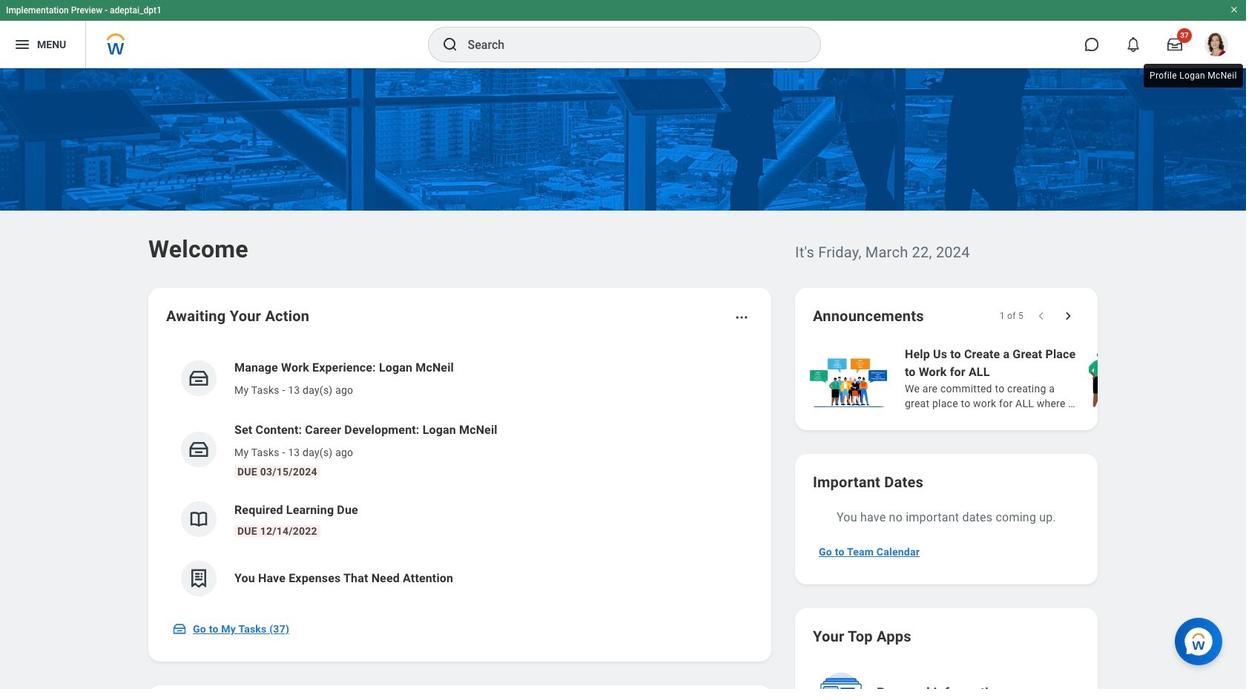 Task type: locate. For each thing, give the bounding box(es) containing it.
chevron left small image
[[1035, 309, 1049, 324]]

banner
[[0, 0, 1247, 68]]

list
[[808, 344, 1247, 413], [166, 347, 754, 609]]

0 horizontal spatial inbox image
[[172, 622, 187, 637]]

1 horizontal spatial list
[[808, 344, 1247, 413]]

notifications large image
[[1127, 37, 1142, 52]]

tooltip
[[1142, 61, 1247, 91]]

main content
[[0, 68, 1247, 690]]

status
[[1000, 310, 1024, 322]]

1 horizontal spatial inbox image
[[188, 439, 210, 461]]

book open image
[[188, 508, 210, 531]]

1 vertical spatial inbox image
[[172, 622, 187, 637]]

inbox image
[[188, 439, 210, 461], [172, 622, 187, 637]]

dashboard expenses image
[[188, 568, 210, 590]]



Task type: describe. For each thing, give the bounding box(es) containing it.
profile logan mcneil image
[[1205, 33, 1229, 59]]

close environment banner image
[[1231, 5, 1239, 14]]

0 vertical spatial inbox image
[[188, 439, 210, 461]]

Search Workday  search field
[[468, 28, 790, 61]]

inbox large image
[[1168, 37, 1183, 52]]

0 horizontal spatial list
[[166, 347, 754, 609]]

search image
[[441, 36, 459, 53]]

justify image
[[13, 36, 31, 53]]

related actions image
[[735, 310, 750, 325]]

chevron right small image
[[1061, 309, 1076, 324]]

inbox image
[[188, 367, 210, 390]]



